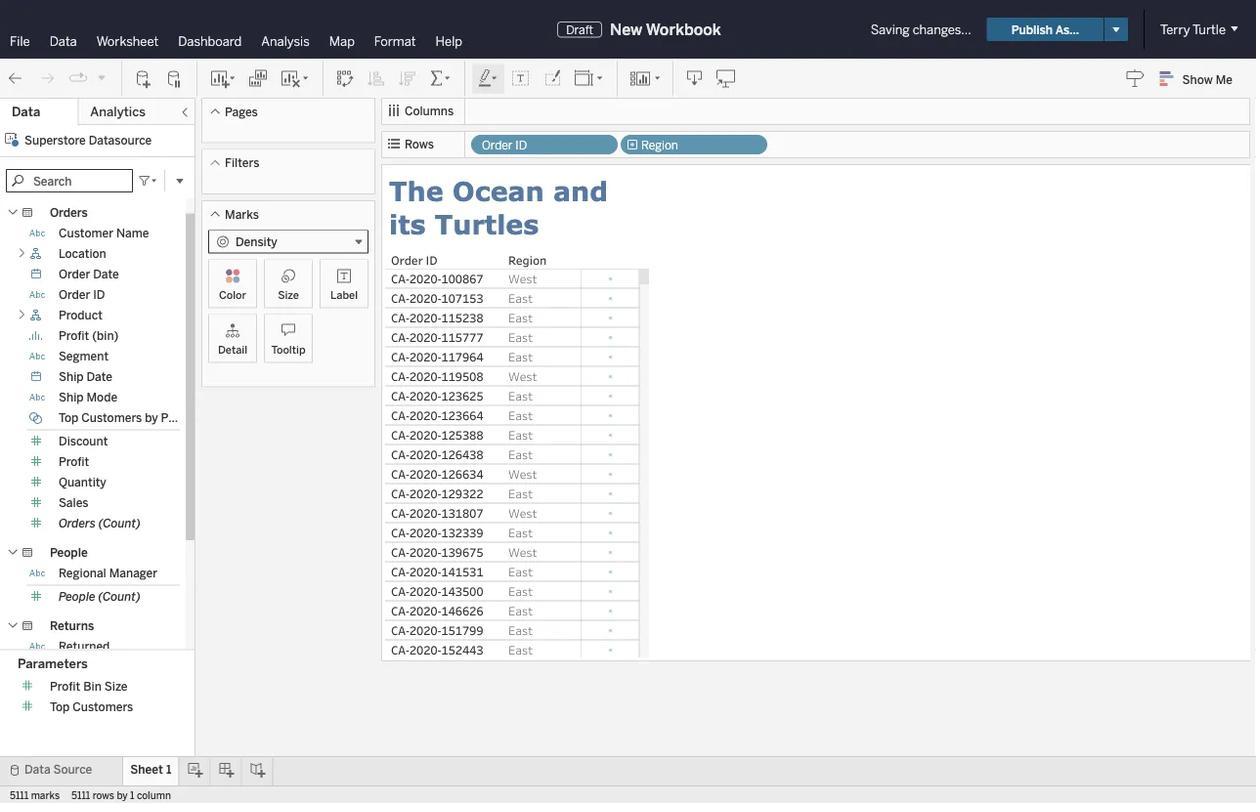 Task type: locate. For each thing, give the bounding box(es) containing it.
ship mode
[[59, 391, 117, 405]]

customers down the bin
[[73, 700, 133, 714]]

draft
[[566, 22, 593, 36]]

data down undo icon
[[12, 104, 40, 120]]

top customers
[[50, 700, 133, 714]]

order id up ocean
[[482, 138, 527, 153]]

order id
[[482, 138, 527, 153], [59, 288, 105, 302]]

fit image
[[574, 69, 605, 88]]

1 vertical spatial id
[[93, 288, 105, 302]]

0 vertical spatial data
[[50, 33, 77, 49]]

ship down segment
[[59, 370, 84, 384]]

ship
[[59, 370, 84, 384], [59, 391, 84, 405]]

0 horizontal spatial 1
[[130, 790, 134, 802]]

2 (count) from the top
[[98, 590, 141, 604]]

2 vertical spatial order
[[59, 288, 90, 302]]

2 ship from the top
[[59, 391, 84, 405]]

top customers by profit
[[59, 411, 192, 425]]

1
[[166, 763, 171, 777], [130, 790, 134, 802]]

(count) down regional manager
[[98, 590, 141, 604]]

sheet 1
[[130, 763, 171, 777]]

1 horizontal spatial 5111
[[71, 790, 90, 802]]

top
[[59, 411, 78, 425], [50, 700, 70, 714]]

bin
[[83, 679, 102, 694]]

color
[[219, 288, 246, 302]]

1 horizontal spatial order id
[[482, 138, 527, 153]]

date
[[93, 267, 119, 282], [86, 370, 112, 384]]

people up regional
[[50, 546, 88, 560]]

profit for profit
[[59, 455, 89, 469]]

orders up customer
[[50, 206, 88, 220]]

1 left column
[[130, 790, 134, 802]]

marks
[[31, 790, 60, 802]]

date down location at the left top of the page
[[93, 267, 119, 282]]

5111 for 5111 marks
[[10, 790, 29, 802]]

marks. press enter to open the view data window.. use arrow keys to navigate data visualization elements. image
[[581, 269, 640, 804]]

sheet
[[130, 763, 163, 777]]

name
[[116, 226, 149, 240]]

replay animation image up analytics
[[96, 72, 108, 83]]

id
[[515, 138, 527, 153], [93, 288, 105, 302]]

source
[[53, 763, 92, 777]]

orders for orders
[[50, 206, 88, 220]]

replay animation image
[[68, 69, 88, 88], [96, 72, 108, 83]]

0 vertical spatial people
[[50, 546, 88, 560]]

1 horizontal spatial size
[[278, 288, 299, 302]]

0 horizontal spatial size
[[104, 679, 127, 694]]

1 horizontal spatial by
[[145, 411, 158, 425]]

1 vertical spatial ship
[[59, 391, 84, 405]]

order down location at the left top of the page
[[59, 267, 90, 282]]

5111 for 5111 rows by 1 column
[[71, 790, 90, 802]]

data up "redo" image
[[50, 33, 77, 49]]

top down "profit bin size"
[[50, 700, 70, 714]]

order up ocean
[[482, 138, 513, 153]]

location
[[59, 247, 106, 261]]

highlight image
[[477, 69, 500, 88]]

data guide image
[[1126, 68, 1145, 88]]

0 vertical spatial customers
[[81, 411, 142, 425]]

order id up product
[[59, 288, 105, 302]]

profit for profit (bin)
[[59, 329, 89, 343]]

size right the bin
[[104, 679, 127, 694]]

profit
[[59, 329, 89, 343], [161, 411, 192, 425], [59, 455, 89, 469], [50, 679, 80, 694]]

size up tooltip
[[278, 288, 299, 302]]

0 vertical spatial (count)
[[98, 517, 141, 531]]

1 vertical spatial size
[[104, 679, 127, 694]]

0 vertical spatial ship
[[59, 370, 84, 384]]

0 horizontal spatial 5111
[[10, 790, 29, 802]]

download image
[[685, 69, 705, 88]]

terry turtle
[[1160, 22, 1226, 37]]

columns
[[405, 104, 454, 118]]

rows
[[405, 137, 434, 152]]

0 vertical spatial date
[[93, 267, 119, 282]]

customers down the mode
[[81, 411, 142, 425]]

ship down ship date
[[59, 391, 84, 405]]

1 vertical spatial orders
[[59, 517, 96, 531]]

redo image
[[37, 69, 57, 88]]

show mark labels image
[[511, 69, 531, 88]]

id down order date
[[93, 288, 105, 302]]

returned
[[59, 640, 110, 654]]

publish as... button
[[987, 18, 1104, 41]]

date for ship date
[[86, 370, 112, 384]]

1 vertical spatial date
[[86, 370, 112, 384]]

file
[[10, 33, 30, 49]]

5111 rows by 1 column
[[71, 790, 171, 802]]

2 5111 from the left
[[71, 790, 90, 802]]

Search text field
[[6, 169, 133, 193]]

marks
[[225, 207, 259, 221]]

parameters
[[18, 656, 88, 672]]

people
[[50, 546, 88, 560], [59, 590, 95, 604]]

customer name
[[59, 226, 149, 240]]

date for order date
[[93, 267, 119, 282]]

1 horizontal spatial 1
[[166, 763, 171, 777]]

0 vertical spatial order
[[482, 138, 513, 153]]

turtle
[[1193, 22, 1226, 37]]

1 right sheet
[[166, 763, 171, 777]]

ship for ship date
[[59, 370, 84, 384]]

0 vertical spatial top
[[59, 411, 78, 425]]

orders
[[50, 206, 88, 220], [59, 517, 96, 531]]

0 horizontal spatial by
[[117, 790, 128, 802]]

id up ocean
[[515, 138, 527, 153]]

orders down sales
[[59, 517, 96, 531]]

1 5111 from the left
[[10, 790, 29, 802]]

replay animation image right "redo" image
[[68, 69, 88, 88]]

1 vertical spatial top
[[50, 700, 70, 714]]

(count) for orders (count)
[[98, 517, 141, 531]]

ocean
[[452, 174, 544, 206]]

worksheet
[[96, 33, 159, 49]]

0 horizontal spatial id
[[93, 288, 105, 302]]

0 vertical spatial orders
[[50, 206, 88, 220]]

publish
[[1012, 22, 1053, 36]]

0 vertical spatial size
[[278, 288, 299, 302]]

data up 5111 marks on the left of the page
[[24, 763, 50, 777]]

size
[[278, 288, 299, 302], [104, 679, 127, 694]]

help
[[436, 33, 462, 49]]

1 vertical spatial by
[[117, 790, 128, 802]]

5111
[[10, 790, 29, 802], [71, 790, 90, 802]]

0 vertical spatial id
[[515, 138, 527, 153]]

(count)
[[98, 517, 141, 531], [98, 590, 141, 604]]

region
[[641, 138, 678, 153]]

by
[[145, 411, 158, 425], [117, 790, 128, 802]]

5111 left rows
[[71, 790, 90, 802]]

by for profit
[[145, 411, 158, 425]]

order
[[482, 138, 513, 153], [59, 267, 90, 282], [59, 288, 90, 302]]

order date
[[59, 267, 119, 282]]

workbook
[[646, 20, 721, 39]]

clear sheet image
[[280, 69, 311, 88]]

undo image
[[6, 69, 25, 88]]

data
[[50, 33, 77, 49], [12, 104, 40, 120], [24, 763, 50, 777]]

date up the mode
[[86, 370, 112, 384]]

customers
[[81, 411, 142, 425], [73, 700, 133, 714]]

swap rows and columns image
[[335, 69, 355, 88]]

1 vertical spatial 1
[[130, 790, 134, 802]]

profit for profit bin size
[[50, 679, 80, 694]]

1 vertical spatial order
[[59, 267, 90, 282]]

tables
[[18, 182, 56, 198]]

people for people
[[50, 546, 88, 560]]

duplicate image
[[248, 69, 268, 88]]

(count) up regional manager
[[98, 517, 141, 531]]

label
[[330, 288, 358, 302]]

5111 left marks on the left
[[10, 790, 29, 802]]

people down regional
[[59, 590, 95, 604]]

sales
[[59, 496, 88, 510]]

0 vertical spatial by
[[145, 411, 158, 425]]

1 vertical spatial customers
[[73, 700, 133, 714]]

1 ship from the top
[[59, 370, 84, 384]]

0 horizontal spatial order id
[[59, 288, 105, 302]]

new workbook
[[610, 20, 721, 39]]

the
[[389, 174, 443, 206]]

returns
[[50, 619, 94, 633]]

me
[[1216, 72, 1233, 86]]

1 (count) from the top
[[98, 517, 141, 531]]

1 vertical spatial (count)
[[98, 590, 141, 604]]

(bin)
[[92, 329, 119, 343]]

order up product
[[59, 288, 90, 302]]

top up discount
[[59, 411, 78, 425]]

profit (bin)
[[59, 329, 119, 343]]

1 vertical spatial people
[[59, 590, 95, 604]]

superstore datasource
[[24, 133, 152, 147]]



Task type: describe. For each thing, give the bounding box(es) containing it.
totals image
[[429, 69, 453, 88]]

saving
[[871, 22, 910, 37]]

people (count)
[[59, 590, 141, 604]]

column
[[137, 790, 171, 802]]

0 vertical spatial order id
[[482, 138, 527, 153]]

regional manager
[[59, 567, 158, 581]]

quantity
[[59, 476, 106, 490]]

customers for top customers
[[73, 700, 133, 714]]

(count) for people (count)
[[98, 590, 141, 604]]

manager
[[109, 567, 158, 581]]

and
[[553, 174, 608, 206]]

pause auto updates image
[[165, 69, 185, 88]]

new data source image
[[134, 69, 153, 88]]

pages
[[225, 105, 258, 119]]

product
[[59, 308, 103, 323]]

dashboard
[[178, 33, 242, 49]]

data source
[[24, 763, 92, 777]]

new worksheet image
[[209, 69, 237, 88]]

map
[[329, 33, 355, 49]]

the ocean and its turtles
[[389, 174, 617, 240]]

orders for orders (count)
[[59, 517, 96, 531]]

0 vertical spatial 1
[[166, 763, 171, 777]]

rows
[[93, 790, 114, 802]]

1 horizontal spatial id
[[515, 138, 527, 153]]

top for top customers
[[50, 700, 70, 714]]

1 vertical spatial order id
[[59, 288, 105, 302]]

detail
[[218, 343, 247, 356]]

analytics
[[90, 104, 146, 120]]

as...
[[1055, 22, 1079, 36]]

people for people (count)
[[59, 590, 95, 604]]

filters
[[225, 156, 259, 170]]

format
[[374, 33, 416, 49]]

discount
[[59, 435, 108, 449]]

sort ascending image
[[367, 69, 386, 88]]

0 horizontal spatial replay animation image
[[68, 69, 88, 88]]

publish as...
[[1012, 22, 1079, 36]]

1 vertical spatial data
[[12, 104, 40, 120]]

analysis
[[261, 33, 310, 49]]

ship date
[[59, 370, 112, 384]]

terry
[[1160, 22, 1190, 37]]

saving changes...
[[871, 22, 971, 37]]

new
[[610, 20, 643, 39]]

regional
[[59, 567, 106, 581]]

show me
[[1182, 72, 1233, 86]]

top for top customers by profit
[[59, 411, 78, 425]]

format workbook image
[[543, 69, 562, 88]]

its
[[389, 208, 426, 240]]

mode
[[86, 391, 117, 405]]

collapse image
[[179, 107, 191, 118]]

customers for top customers by profit
[[81, 411, 142, 425]]

customer
[[59, 226, 113, 240]]

1 horizontal spatial replay animation image
[[96, 72, 108, 83]]

ship for ship mode
[[59, 391, 84, 405]]

datasource
[[89, 133, 152, 147]]

publish your workbook to edit in tableau desktop image
[[717, 69, 736, 88]]

segment
[[59, 349, 109, 364]]

by for 1
[[117, 790, 128, 802]]

changes...
[[913, 22, 971, 37]]

5111 marks
[[10, 790, 60, 802]]

2 vertical spatial data
[[24, 763, 50, 777]]

turtles
[[435, 208, 539, 240]]

superstore
[[24, 133, 86, 147]]

show me button
[[1151, 64, 1250, 94]]

profit bin size
[[50, 679, 127, 694]]

show
[[1182, 72, 1213, 86]]

orders (count)
[[59, 517, 141, 531]]

sort descending image
[[398, 69, 417, 88]]

tooltip
[[271, 343, 306, 356]]

show/hide cards image
[[630, 69, 661, 88]]



Task type: vqa. For each thing, say whether or not it's contained in the screenshot.
the no description corresponding to Sales
no



